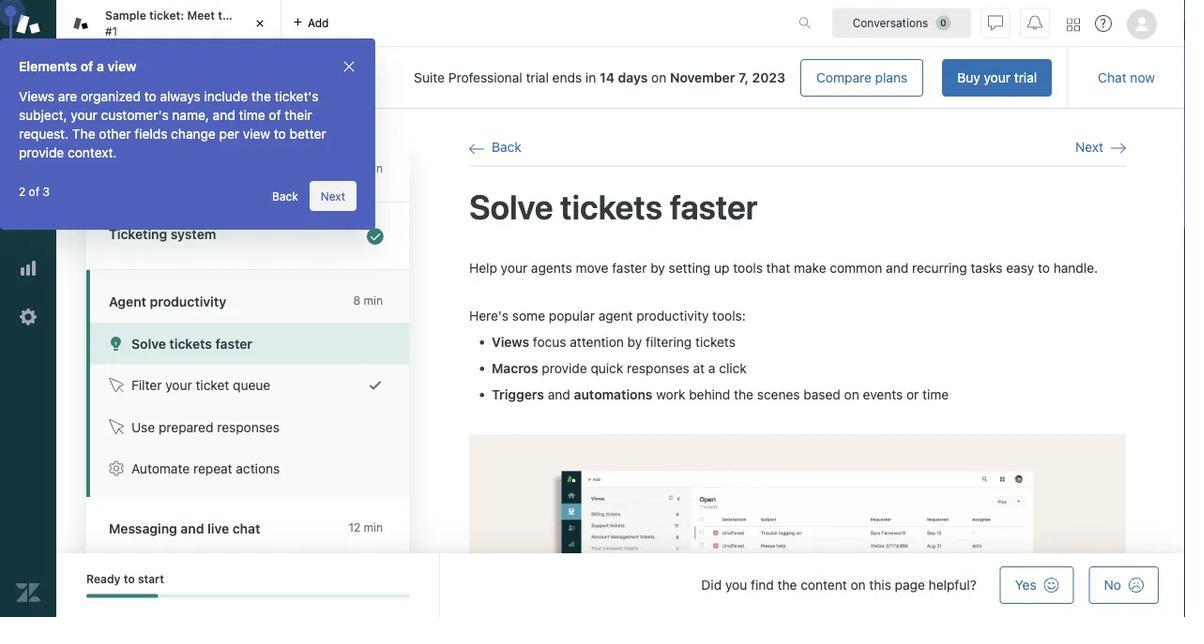 Task type: vqa. For each thing, say whether or not it's contained in the screenshot.
min
yes



Task type: describe. For each thing, give the bounding box(es) containing it.
use prepared responses
[[131, 420, 280, 435]]

get help image
[[1095, 15, 1112, 32]]

tab containing sample ticket: meet the ticket
[[56, 0, 282, 47]]

some
[[512, 308, 545, 324]]

zendesk image
[[16, 581, 40, 605]]

are
[[58, 89, 77, 104]]

content-title region
[[469, 185, 1126, 229]]

actions
[[236, 461, 280, 477]]

a inside elements of a view dialog
[[97, 59, 104, 74]]

0 vertical spatial next
[[1076, 139, 1104, 155]]

use
[[131, 420, 155, 435]]

based
[[804, 387, 841, 402]]

agent
[[599, 308, 633, 324]]

sample
[[105, 9, 146, 22]]

responses inside button
[[217, 420, 280, 435]]

the inside views are organized to always include the ticket's subject, your customer's name, and time of their request. the other fields change per view to better provide context.
[[251, 89, 271, 104]]

automations
[[574, 387, 653, 402]]

days
[[618, 70, 648, 85]]

faster inside button
[[215, 336, 253, 351]]

next button inside elements of a view dialog
[[310, 181, 357, 211]]

their
[[285, 107, 312, 123]]

ready
[[86, 573, 121, 586]]

fields
[[135, 126, 167, 142]]

next inside elements of a view dialog
[[321, 190, 345, 203]]

admin image
[[16, 305, 40, 329]]

section containing compare plans
[[344, 59, 1052, 97]]

automate
[[131, 461, 190, 477]]

2 horizontal spatial tickets
[[695, 334, 736, 350]]

popular
[[549, 308, 595, 324]]

views are organized to always include the ticket's subject, your customer's name, and time of their request. the other fields change per view to better provide context.
[[19, 89, 326, 160]]

setting
[[669, 260, 711, 276]]

helpful?
[[929, 578, 977, 593]]

now
[[1130, 70, 1155, 85]]

close image inside elements of a view dialog
[[342, 59, 357, 74]]

elements of a view dialog
[[0, 38, 375, 230]]

2 heading from the top
[[86, 203, 409, 270]]

per
[[219, 126, 239, 142]]

focus
[[533, 334, 566, 350]]

1 horizontal spatial and
[[548, 387, 570, 402]]

subject,
[[19, 107, 67, 123]]

ticket inside button
[[196, 378, 229, 393]]

here's some popular agent productivity tools:
[[469, 308, 746, 324]]

automate repeat actions
[[131, 461, 280, 477]]

0 vertical spatial on
[[651, 70, 667, 85]]

organizations image
[[16, 207, 40, 232]]

triggers
[[492, 387, 544, 402]]

recurring
[[912, 260, 967, 276]]

help your agents move faster by setting up tools that make common and recurring tasks easy to handle.
[[469, 260, 1098, 276]]

no
[[1104, 578, 1122, 593]]

your for filter your ticket queue
[[165, 378, 192, 393]]

buy your trial button
[[942, 59, 1052, 97]]

solve tickets faster button
[[90, 323, 409, 365]]

tab list containing get started
[[86, 73, 329, 108]]

your for buy your trial
[[984, 70, 1011, 85]]

8
[[353, 294, 361, 307]]

compare
[[817, 70, 872, 85]]

the
[[72, 126, 95, 142]]

solve tickets faster inside button
[[131, 336, 253, 351]]

work
[[656, 387, 686, 402]]

or
[[907, 387, 919, 402]]

suite
[[414, 70, 445, 85]]

8 min
[[353, 294, 383, 307]]

queue
[[233, 378, 271, 393]]

yes button
[[1000, 567, 1074, 604]]

tools:
[[713, 308, 746, 324]]

solve inside content-title region
[[469, 187, 553, 226]]

here's
[[469, 308, 509, 324]]

this
[[869, 578, 892, 593]]

1 vertical spatial a
[[709, 361, 716, 376]]

trial for your
[[1014, 70, 1037, 85]]

move
[[576, 260, 609, 276]]

request.
[[19, 126, 69, 142]]

2023
[[752, 70, 786, 85]]

solve inside button
[[131, 336, 166, 351]]

progress bar image
[[86, 594, 158, 598]]

get started image
[[16, 61, 40, 85]]

professional
[[448, 70, 522, 85]]

november
[[670, 70, 735, 85]]

compare plans
[[817, 70, 908, 85]]

close image inside tab
[[251, 14, 269, 33]]

filter
[[131, 378, 162, 393]]

change
[[171, 126, 216, 142]]

tickets inside button
[[169, 336, 212, 351]]

get started
[[113, 83, 184, 99]]

scenes
[[757, 387, 800, 402]]

ticket inside sample ticket: meet the ticket #1
[[239, 9, 270, 22]]

automate repeat actions button
[[90, 448, 409, 490]]

quick
[[591, 361, 623, 376]]

of for back
[[29, 185, 39, 198]]

suite professional trial ends in 14 days on november 7, 2023
[[414, 70, 786, 85]]

7,
[[739, 70, 749, 85]]

trial for professional
[[526, 70, 549, 85]]

chat now
[[1098, 70, 1155, 85]]

views for views are organized to always include the ticket's subject, your customer's name, and time of their request. the other fields change per view to better provide context.
[[19, 89, 55, 104]]

organized
[[81, 89, 141, 104]]

0 horizontal spatial by
[[628, 334, 642, 350]]

solve tickets faster inside content-title region
[[469, 187, 758, 226]]

macros provide quick responses at a click
[[492, 361, 747, 376]]

back inside button
[[492, 139, 522, 155]]

3
[[43, 185, 50, 198]]

sample ticket: meet the ticket #1
[[105, 9, 270, 38]]

get
[[113, 83, 135, 99]]

provide inside views are organized to always include the ticket's subject, your customer's name, and time of their request. the other fields change per view to better provide context.
[[19, 145, 64, 160]]

1 horizontal spatial by
[[651, 260, 665, 276]]

1 horizontal spatial back button
[[469, 139, 522, 156]]



Task type: locate. For each thing, give the bounding box(es) containing it.
ends
[[552, 70, 582, 85]]

1 vertical spatial back
[[272, 190, 298, 203]]

chat now button
[[1083, 59, 1170, 97]]

video element
[[469, 434, 1126, 618]]

faster up up
[[670, 187, 758, 226]]

next down better
[[321, 190, 345, 203]]

elements of a view
[[19, 59, 136, 74]]

prepared
[[159, 420, 213, 435]]

a
[[97, 59, 104, 74], [709, 361, 716, 376]]

1 vertical spatial provide
[[542, 361, 587, 376]]

views for views focus attention by filtering tickets
[[492, 334, 529, 350]]

and right common
[[886, 260, 909, 276]]

easy
[[1006, 260, 1034, 276]]

events
[[863, 387, 903, 402]]

next
[[1076, 139, 1104, 155], [321, 190, 345, 203]]

1 horizontal spatial trial
[[1014, 70, 1037, 85]]

0 vertical spatial close image
[[251, 14, 269, 33]]

1 trial from the left
[[1014, 70, 1037, 85]]

tools
[[733, 260, 763, 276]]

better
[[290, 126, 326, 142]]

tab list
[[86, 73, 329, 108]]

yes
[[1015, 578, 1037, 593]]

view inside views are organized to always include the ticket's subject, your customer's name, and time of their request. the other fields change per view to better provide context.
[[243, 126, 270, 142]]

ready to start
[[86, 573, 164, 586]]

0 horizontal spatial solve tickets faster
[[131, 336, 253, 351]]

compare plans button
[[801, 59, 924, 97]]

0 horizontal spatial trial
[[526, 70, 549, 85]]

0 horizontal spatial views
[[19, 89, 55, 104]]

0 horizontal spatial view
[[108, 59, 136, 74]]

0 vertical spatial ticket
[[239, 9, 270, 22]]

you
[[725, 578, 747, 593]]

ticket left queue
[[196, 378, 229, 393]]

solve tickets faster
[[469, 187, 758, 226], [131, 336, 253, 351]]

provide down focus
[[542, 361, 587, 376]]

1 vertical spatial on
[[844, 387, 860, 402]]

0 horizontal spatial and
[[213, 107, 235, 123]]

1 vertical spatial ticket
[[196, 378, 229, 393]]

responses down filtering
[[627, 361, 690, 376]]

include
[[204, 89, 248, 104]]

back inside 2 of 3 back
[[272, 190, 298, 203]]

productivity up filtering
[[637, 308, 709, 324]]

1 vertical spatial view
[[243, 126, 270, 142]]

click
[[719, 361, 747, 376]]

of right 2
[[29, 185, 39, 198]]

back down better
[[272, 190, 298, 203]]

and inside views are organized to always include the ticket's subject, your customer's name, and time of their request. the other fields change per view to better provide context.
[[213, 107, 235, 123]]

views inside views are organized to always include the ticket's subject, your customer's name, and time of their request. the other fields change per view to better provide context.
[[19, 89, 55, 104]]

filtering
[[646, 334, 692, 350]]

1 vertical spatial and
[[886, 260, 909, 276]]

0 vertical spatial a
[[97, 59, 104, 74]]

and
[[213, 107, 235, 123], [886, 260, 909, 276], [548, 387, 570, 402]]

2 horizontal spatial faster
[[670, 187, 758, 226]]

tickets down tools:
[[695, 334, 736, 350]]

2
[[19, 185, 26, 198]]

progress-bar progress bar
[[86, 594, 409, 598]]

1 vertical spatial time
[[923, 387, 949, 402]]

make
[[794, 260, 826, 276]]

and down include
[[213, 107, 235, 123]]

of inside views are organized to always include the ticket's subject, your customer's name, and time of their request. the other fields change per view to better provide context.
[[269, 107, 281, 123]]

provide down request. on the top of page
[[19, 145, 64, 160]]

at
[[693, 361, 705, 376]]

common
[[830, 260, 883, 276]]

0 vertical spatial of
[[81, 59, 93, 74]]

trial inside button
[[1014, 70, 1037, 85]]

1 vertical spatial solve
[[131, 336, 166, 351]]

on right based in the bottom of the page
[[844, 387, 860, 402]]

1 vertical spatial responses
[[217, 420, 280, 435]]

1 heading from the top
[[86, 138, 409, 203]]

of left "their"
[[269, 107, 281, 123]]

the inside footer
[[778, 578, 797, 593]]

responses
[[627, 361, 690, 376], [217, 420, 280, 435]]

region
[[469, 259, 1126, 618]]

the down click
[[734, 387, 754, 402]]

footer
[[56, 554, 1185, 618]]

2 trial from the left
[[526, 70, 549, 85]]

main element
[[0, 0, 56, 618]]

filter your ticket queue
[[131, 378, 271, 393]]

tickets up the move
[[560, 187, 663, 226]]

back button
[[469, 139, 522, 156], [261, 181, 310, 211]]

time inside views are organized to always include the ticket's subject, your customer's name, and time of their request. the other fields change per view to better provide context.
[[239, 107, 265, 123]]

views focus attention by filtering tickets
[[492, 334, 736, 350]]

faster
[[670, 187, 758, 226], [612, 260, 647, 276], [215, 336, 253, 351]]

tickets up filter your ticket queue on the left of page
[[169, 336, 212, 351]]

2 vertical spatial faster
[[215, 336, 253, 351]]

trial
[[1014, 70, 1037, 85], [526, 70, 549, 85]]

did you find the content on this page helpful?
[[701, 578, 977, 593]]

ticket's
[[275, 89, 319, 104]]

close image down tabs tab list
[[342, 59, 357, 74]]

0 horizontal spatial solve
[[131, 336, 166, 351]]

and for name,
[[213, 107, 235, 123]]

attention
[[570, 334, 624, 350]]

section
[[344, 59, 1052, 97]]

1 vertical spatial solve tickets faster
[[131, 336, 253, 351]]

triggers and automations work behind the scenes based on events or time
[[492, 387, 949, 402]]

responses up automate repeat actions button
[[217, 420, 280, 435]]

faster up filter your ticket queue button
[[215, 336, 253, 351]]

help
[[469, 260, 497, 276]]

1 horizontal spatial time
[[923, 387, 949, 402]]

views up macros
[[492, 334, 529, 350]]

solve tickets faster up the move
[[469, 187, 758, 226]]

solve tickets faster up filter your ticket queue on the left of page
[[131, 336, 253, 351]]

by
[[651, 260, 665, 276], [628, 334, 642, 350]]

3 heading from the top
[[86, 497, 409, 562]]

your inside views are organized to always include the ticket's subject, your customer's name, and time of their request. the other fields change per view to better provide context.
[[71, 107, 97, 123]]

conversations button
[[832, 8, 971, 38]]

0 vertical spatial solve
[[469, 187, 553, 226]]

0 horizontal spatial ticket
[[196, 378, 229, 393]]

other
[[99, 126, 131, 142]]

no button
[[1089, 567, 1159, 604]]

view right per
[[243, 126, 270, 142]]

tickets
[[560, 187, 663, 226], [695, 334, 736, 350], [169, 336, 212, 351]]

0 horizontal spatial faster
[[215, 336, 253, 351]]

1 horizontal spatial next button
[[1076, 139, 1126, 156]]

to right easy
[[1038, 260, 1050, 276]]

on
[[651, 70, 667, 85], [844, 387, 860, 402], [851, 578, 866, 593]]

view up get
[[108, 59, 136, 74]]

and right triggers
[[548, 387, 570, 402]]

time inside region
[[923, 387, 949, 402]]

1 horizontal spatial ticket
[[239, 9, 270, 22]]

2 vertical spatial of
[[29, 185, 39, 198]]

to down "their"
[[274, 126, 286, 142]]

0 horizontal spatial of
[[29, 185, 39, 198]]

views image
[[16, 110, 40, 134]]

productivity
[[150, 294, 226, 310], [637, 308, 709, 324]]

1 horizontal spatial responses
[[627, 361, 690, 376]]

1 vertical spatial back button
[[261, 181, 310, 211]]

the inside sample ticket: meet the ticket #1
[[218, 9, 236, 22]]

1 horizontal spatial views
[[492, 334, 529, 350]]

0 horizontal spatial close image
[[251, 14, 269, 33]]

content
[[801, 578, 847, 593]]

to up progress bar image
[[124, 573, 135, 586]]

agent
[[109, 294, 146, 310]]

always
[[160, 89, 201, 104]]

the
[[218, 9, 236, 22], [251, 89, 271, 104], [734, 387, 754, 402], [778, 578, 797, 593]]

time up per
[[239, 107, 265, 123]]

back button down better
[[261, 181, 310, 211]]

customer's
[[101, 107, 169, 123]]

0 vertical spatial by
[[651, 260, 665, 276]]

region containing help your agents move faster by setting up tools that make common and recurring tasks easy to handle.
[[469, 259, 1126, 618]]

your inside filter your ticket queue button
[[165, 378, 192, 393]]

0 vertical spatial provide
[[19, 145, 64, 160]]

faster inside content-title region
[[670, 187, 758, 226]]

elements
[[19, 59, 77, 74]]

started
[[138, 83, 184, 99]]

1 horizontal spatial view
[[243, 126, 270, 142]]

your up the
[[71, 107, 97, 123]]

0 vertical spatial back button
[[469, 139, 522, 156]]

footer containing did you find the content on this page helpful?
[[56, 554, 1185, 618]]

a up the organized
[[97, 59, 104, 74]]

1 horizontal spatial close image
[[342, 59, 357, 74]]

1 vertical spatial faster
[[612, 260, 647, 276]]

heading
[[86, 138, 409, 203], [86, 203, 409, 270], [86, 497, 409, 562]]

1 horizontal spatial productivity
[[637, 308, 709, 324]]

dashboard tab
[[211, 73, 329, 108]]

and for common
[[886, 260, 909, 276]]

your for help your agents move faster by setting up tools that make common and recurring tasks easy to handle.
[[501, 260, 528, 276]]

solve
[[469, 187, 553, 226], [131, 336, 166, 351]]

0 horizontal spatial time
[[239, 107, 265, 123]]

November 7, 2023 text field
[[670, 70, 786, 85]]

video thumbnail image
[[469, 434, 1126, 618], [469, 434, 1126, 618]]

1 horizontal spatial faster
[[612, 260, 647, 276]]

0 vertical spatial solve tickets faster
[[469, 187, 758, 226]]

reporting image
[[16, 256, 40, 281]]

1 vertical spatial close image
[[342, 59, 357, 74]]

next down chat
[[1076, 139, 1104, 155]]

0 horizontal spatial provide
[[19, 145, 64, 160]]

1 vertical spatial by
[[628, 334, 642, 350]]

start
[[138, 573, 164, 586]]

time right the or
[[923, 387, 949, 402]]

tabs tab list
[[56, 0, 779, 47]]

1 vertical spatial next button
[[310, 181, 357, 211]]

productivity right agent
[[150, 294, 226, 310]]

2 horizontal spatial of
[[269, 107, 281, 123]]

trial left ends
[[526, 70, 549, 85]]

0 vertical spatial views
[[19, 89, 55, 104]]

0 vertical spatial responses
[[627, 361, 690, 376]]

time
[[239, 107, 265, 123], [923, 387, 949, 402]]

zendesk products image
[[1067, 18, 1080, 31]]

next button down better
[[310, 181, 357, 211]]

a right at
[[709, 361, 716, 376]]

0 horizontal spatial tickets
[[169, 336, 212, 351]]

1 vertical spatial views
[[492, 334, 529, 350]]

1 vertical spatial of
[[269, 107, 281, 123]]

agents
[[531, 260, 572, 276]]

close image
[[251, 14, 269, 33], [342, 59, 357, 74]]

0 vertical spatial faster
[[670, 187, 758, 226]]

solve up filter
[[131, 336, 166, 351]]

name,
[[172, 107, 209, 123]]

on left this
[[851, 578, 866, 593]]

0 horizontal spatial responses
[[217, 420, 280, 435]]

0 horizontal spatial productivity
[[150, 294, 226, 310]]

ticket right the meet
[[239, 9, 270, 22]]

tab
[[56, 0, 282, 47]]

customers image
[[16, 159, 40, 183]]

back down 'professional'
[[492, 139, 522, 155]]

repeat
[[193, 461, 232, 477]]

1 horizontal spatial back
[[492, 139, 522, 155]]

the right include
[[251, 89, 271, 104]]

view
[[108, 59, 136, 74], [243, 126, 270, 142]]

trial right buy
[[1014, 70, 1037, 85]]

0 horizontal spatial next button
[[310, 181, 357, 211]]

context.
[[68, 145, 117, 160]]

ticket:
[[149, 9, 184, 22]]

next button down chat
[[1076, 139, 1126, 156]]

1 horizontal spatial provide
[[542, 361, 587, 376]]

1 horizontal spatial solve tickets faster
[[469, 187, 758, 226]]

1 horizontal spatial tickets
[[560, 187, 663, 226]]

of up the organized
[[81, 59, 93, 74]]

0 vertical spatial back
[[492, 139, 522, 155]]

your right buy
[[984, 70, 1011, 85]]

dashboard
[[237, 83, 303, 99]]

tasks
[[971, 260, 1003, 276]]

macros
[[492, 361, 538, 376]]

0 horizontal spatial back
[[272, 190, 298, 203]]

2 vertical spatial on
[[851, 578, 866, 593]]

back button down 'professional'
[[469, 139, 522, 156]]

1 vertical spatial next
[[321, 190, 345, 203]]

by left 'setting'
[[651, 260, 665, 276]]

1 horizontal spatial solve
[[469, 187, 553, 226]]

0 vertical spatial view
[[108, 59, 136, 74]]

up
[[714, 260, 730, 276]]

1 horizontal spatial of
[[81, 59, 93, 74]]

1 horizontal spatial a
[[709, 361, 716, 376]]

0 vertical spatial time
[[239, 107, 265, 123]]

0 vertical spatial and
[[213, 107, 235, 123]]

0 horizontal spatial next
[[321, 190, 345, 203]]

faster right the move
[[612, 260, 647, 276]]

2 vertical spatial and
[[548, 387, 570, 402]]

the right the meet
[[218, 9, 236, 22]]

your right help
[[501, 260, 528, 276]]

0 vertical spatial next button
[[1076, 139, 1126, 156]]

2 horizontal spatial and
[[886, 260, 909, 276]]

meet
[[187, 9, 215, 22]]

1 horizontal spatial next
[[1076, 139, 1104, 155]]

your inside buy your trial button
[[984, 70, 1011, 85]]

to up customer's on the top left
[[144, 89, 156, 104]]

on right days
[[651, 70, 667, 85]]

14
[[600, 70, 615, 85]]

zendesk support image
[[16, 12, 40, 37]]

in
[[586, 70, 596, 85]]

chat
[[1098, 70, 1127, 85]]

tickets inside content-title region
[[560, 187, 663, 226]]

the right find
[[778, 578, 797, 593]]

conversations
[[853, 16, 929, 30]]

of inside 2 of 3 back
[[29, 185, 39, 198]]

by up macros provide quick responses at a click
[[628, 334, 642, 350]]

your right filter
[[165, 378, 192, 393]]

views up subject,
[[19, 89, 55, 104]]

0 horizontal spatial back button
[[261, 181, 310, 211]]

solve up help
[[469, 187, 553, 226]]

0 horizontal spatial a
[[97, 59, 104, 74]]

close image right the meet
[[251, 14, 269, 33]]

min
[[364, 294, 383, 307]]

agent productivity
[[109, 294, 226, 310]]

of for view
[[81, 59, 93, 74]]



